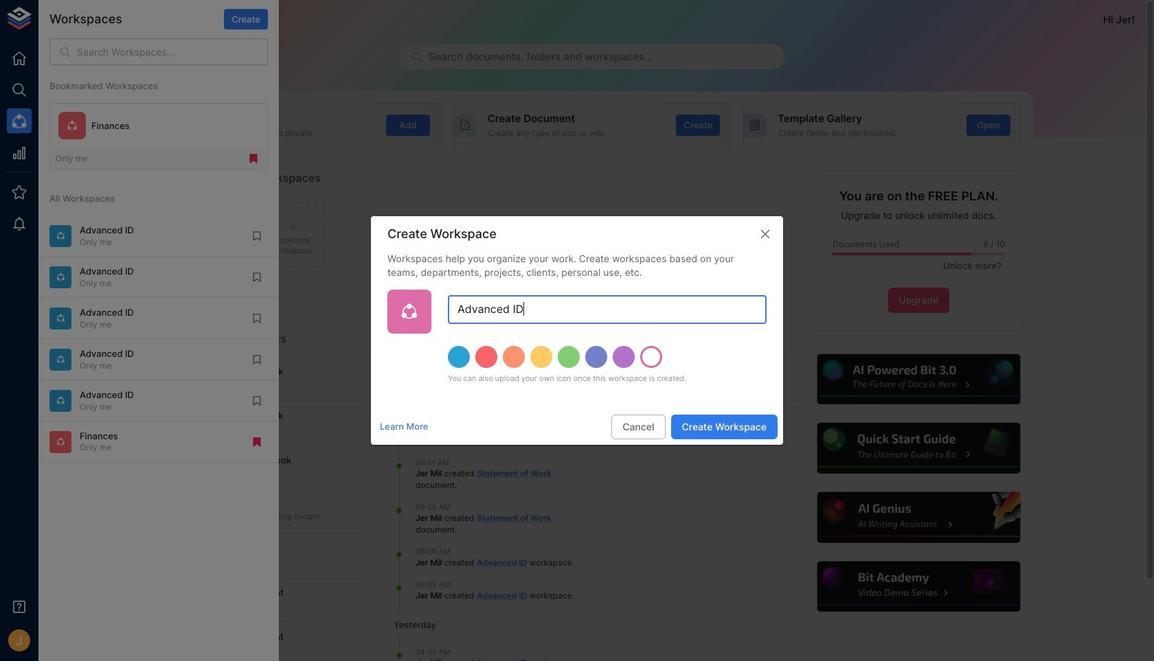 Task type: describe. For each thing, give the bounding box(es) containing it.
3 help image from the top
[[815, 491, 1022, 545]]

0 vertical spatial remove bookmark image
[[247, 153, 260, 165]]

2 help image from the top
[[815, 421, 1022, 476]]

1 bookmark image from the top
[[251, 230, 263, 242]]

bookmark image
[[251, 312, 263, 325]]



Task type: vqa. For each thing, say whether or not it's contained in the screenshot.
1st "help" image from the bottom
yes



Task type: locate. For each thing, give the bounding box(es) containing it.
2 bookmark image from the top
[[251, 271, 263, 284]]

1 vertical spatial remove bookmark image
[[251, 436, 263, 448]]

dialog
[[371, 216, 783, 445]]

3 bookmark image from the top
[[251, 354, 263, 366]]

bookmark image
[[251, 230, 263, 242], [251, 271, 263, 284], [251, 354, 263, 366], [251, 395, 263, 407]]

help image
[[815, 352, 1022, 407], [815, 421, 1022, 476], [815, 491, 1022, 545], [815, 560, 1022, 614]]

remove bookmark image
[[247, 153, 260, 165], [251, 436, 263, 448]]

Search Workspaces... text field
[[77, 38, 268, 65]]

Marketing Team, Project X, Personal, etc. text field
[[448, 296, 767, 324]]

4 bookmark image from the top
[[251, 395, 263, 407]]

1 help image from the top
[[815, 352, 1022, 407]]

4 help image from the top
[[815, 560, 1022, 614]]



